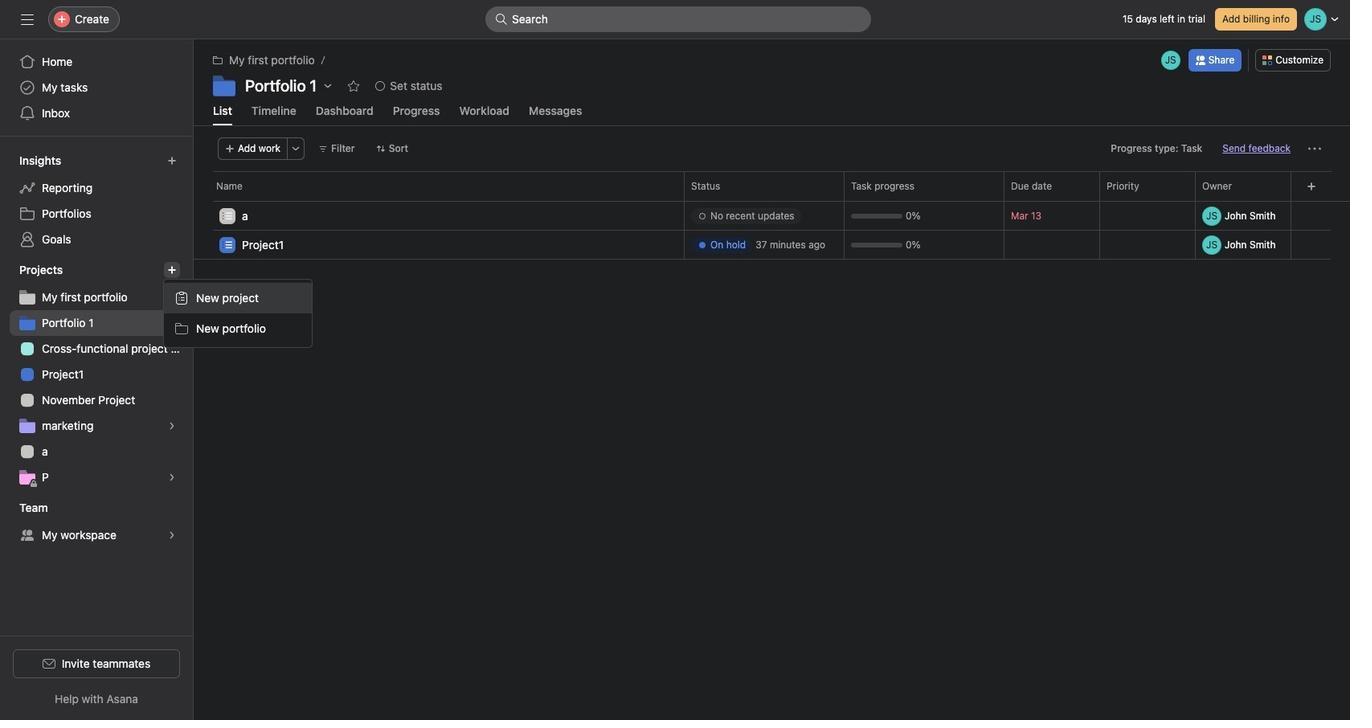 Task type: describe. For each thing, give the bounding box(es) containing it.
see details, my workspace image
[[167, 530, 177, 540]]

new insights image
[[167, 156, 177, 166]]

add to starred image
[[348, 80, 360, 92]]

list image for second row from the bottom
[[223, 211, 232, 221]]

more actions image
[[291, 144, 301, 154]]

3 row from the top
[[194, 201, 1350, 232]]

insights element
[[0, 146, 193, 256]]

add field image
[[1306, 182, 1316, 191]]

teams element
[[0, 493, 193, 551]]

see details, marketing image
[[167, 421, 177, 431]]

prominent image
[[495, 13, 508, 26]]

1 row from the top
[[194, 171, 1350, 201]]

see details, p image
[[167, 473, 177, 482]]

remove image
[[1287, 211, 1297, 221]]



Task type: locate. For each thing, give the bounding box(es) containing it.
list image
[[223, 211, 232, 221], [223, 240, 232, 250]]

2 row from the top
[[194, 200, 1350, 202]]

1 vertical spatial list image
[[223, 240, 232, 250]]

4 row from the top
[[194, 230, 1350, 261]]

row
[[194, 171, 1350, 201], [194, 200, 1350, 202], [194, 201, 1350, 232], [194, 230, 1350, 261]]

new project or portfolio image
[[167, 265, 177, 275]]

more actions image
[[1308, 142, 1321, 155]]

due date for project1 cell
[[1004, 230, 1100, 260]]

cell
[[194, 201, 685, 232], [684, 201, 845, 231], [1195, 201, 1300, 231], [194, 230, 685, 261], [684, 230, 845, 260]]

list image for 1st row from the bottom of the page
[[223, 240, 232, 250]]

projects element
[[0, 256, 193, 493]]

list box
[[485, 6, 871, 32]]

hide sidebar image
[[21, 13, 34, 26]]

0 vertical spatial list image
[[223, 211, 232, 221]]

2 list image from the top
[[223, 240, 232, 250]]

global element
[[0, 39, 193, 136]]

1 list image from the top
[[223, 211, 232, 221]]

menu item
[[164, 283, 312, 313]]



Task type: vqa. For each thing, say whether or not it's contained in the screenshot.
the left Add task icon
no



